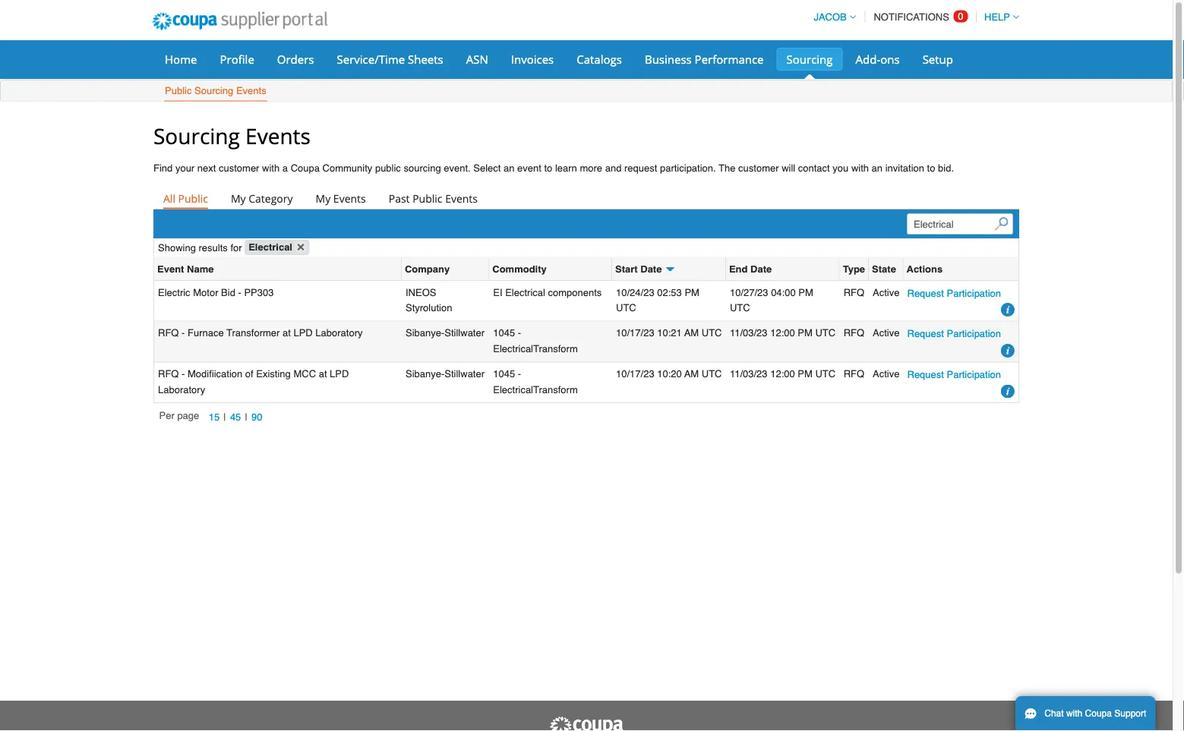 Task type: describe. For each thing, give the bounding box(es) containing it.
catalogs
[[577, 51, 622, 67]]

request for 10/17/23 10:21 am utc
[[907, 328, 944, 340]]

end date
[[729, 263, 772, 275]]

help link
[[978, 11, 1019, 23]]

for
[[230, 242, 242, 253]]

my category link
[[221, 187, 303, 209]]

actions
[[906, 263, 943, 275]]

ei electrical components
[[493, 287, 602, 298]]

ineos styrolution
[[406, 287, 452, 314]]

per
[[159, 410, 175, 422]]

invoices
[[511, 51, 554, 67]]

11/03/23 for 10/17/23 10:21 am utc
[[730, 327, 768, 339]]

your
[[175, 163, 195, 174]]

request
[[624, 163, 657, 174]]

date for end date
[[750, 263, 772, 275]]

sourcing for sourcing events
[[153, 121, 240, 150]]

sourcing
[[404, 163, 441, 174]]

rfq - furnace transformer at lpd laboratory
[[158, 327, 363, 339]]

add-ons
[[856, 51, 900, 67]]

components
[[548, 287, 602, 298]]

2 an from the left
[[872, 163, 883, 174]]

coupa inside button
[[1085, 709, 1112, 719]]

you
[[833, 163, 849, 174]]

profile
[[220, 51, 254, 67]]

public sourcing events
[[165, 85, 266, 96]]

jacob link
[[807, 11, 856, 23]]

15
[[209, 411, 220, 423]]

add-ons link
[[846, 48, 910, 71]]

chat
[[1045, 709, 1064, 719]]

event.
[[444, 163, 471, 174]]

45 button
[[226, 409, 245, 425]]

10/17/23 10:21 am utc
[[616, 327, 722, 339]]

home link
[[155, 48, 207, 71]]

public sourcing events link
[[164, 82, 267, 101]]

of
[[245, 368, 253, 380]]

navigation containing notifications 0
[[807, 2, 1019, 32]]

community
[[322, 163, 372, 174]]

mcc
[[294, 368, 316, 380]]

all
[[163, 191, 175, 205]]

clear filter image
[[294, 240, 308, 254]]

catalogs link
[[567, 48, 632, 71]]

10/27/23
[[730, 287, 768, 298]]

90
[[251, 411, 262, 423]]

12:00 for 10/17/23 10:20 am utc
[[770, 368, 795, 380]]

lpd inside rfq - modifiication of existing mcc at lpd laboratory
[[330, 368, 349, 380]]

10/17/23 10:20 am utc
[[616, 368, 722, 380]]

11/03/23 for 10/17/23 10:20 am utc
[[730, 368, 768, 380]]

utc inside the "10/24/23 02:53 pm utc"
[[616, 302, 636, 314]]

participation.
[[660, 163, 716, 174]]

results
[[199, 242, 228, 253]]

rfq for 10/24/23 02:53 pm utc
[[844, 287, 864, 298]]

with inside button
[[1066, 709, 1083, 719]]

commodity
[[492, 263, 547, 275]]

company
[[405, 263, 450, 275]]

10:20
[[657, 368, 682, 380]]

ons
[[880, 51, 900, 67]]

2 | from the left
[[245, 412, 248, 423]]

electric motor bid - pp303
[[158, 287, 274, 298]]

start date
[[615, 263, 662, 275]]

end date button
[[729, 261, 772, 277]]

am for 10:20
[[684, 368, 699, 380]]

event
[[157, 263, 184, 275]]

a
[[282, 163, 288, 174]]

next
[[197, 163, 216, 174]]

bid.
[[938, 163, 954, 174]]

public for all
[[178, 191, 208, 205]]

request for 10/17/23 10:20 am utc
[[907, 369, 944, 380]]

commodity button
[[492, 261, 547, 277]]

notifications
[[874, 11, 949, 23]]

1045 - electricaltransform for 10/17/23 10:21 am utc
[[493, 327, 578, 355]]

rfq - modifiication of existing mcc at lpd laboratory
[[158, 368, 349, 395]]

sibanye- for rfq - furnace transformer at lpd laboratory
[[406, 327, 445, 339]]

active for 10/17/23 10:21 am utc
[[873, 327, 900, 339]]

end
[[729, 263, 748, 275]]

invoices link
[[501, 48, 564, 71]]

contact
[[798, 163, 830, 174]]

rfq for 10/17/23 10:20 am utc
[[844, 368, 864, 380]]

the
[[719, 163, 736, 174]]

state button
[[872, 261, 896, 277]]

business performance
[[645, 51, 764, 67]]

1 horizontal spatial electrical
[[505, 287, 545, 298]]

sourcing events
[[153, 121, 311, 150]]

ei
[[493, 287, 502, 298]]

11/03/23 12:00 pm utc for 10/17/23 10:20 am utc
[[730, 368, 836, 380]]

navigation containing per page
[[159, 409, 266, 426]]

per page
[[159, 410, 199, 422]]

sibanye- for rfq - modifiication of existing mcc at lpd laboratory
[[406, 368, 445, 380]]

profile link
[[210, 48, 264, 71]]

home
[[165, 51, 197, 67]]

request participation for 10/17/23 10:21 am utc
[[907, 328, 1001, 340]]

styrolution
[[406, 302, 452, 314]]

stillwater for rfq - furnace transformer at lpd laboratory
[[445, 327, 485, 339]]

rfq for 10/17/23 10:21 am utc
[[844, 327, 864, 339]]

12:00 for 10/17/23 10:21 am utc
[[770, 327, 795, 339]]

public
[[375, 163, 401, 174]]

all public link
[[153, 187, 218, 209]]

request participation button for 10/17/23 10:20 am utc
[[907, 367, 1001, 383]]

type state
[[843, 263, 896, 275]]

15 | 45 | 90
[[209, 411, 262, 423]]

1 vertical spatial coupa supplier portal image
[[548, 716, 624, 731]]

start date button
[[615, 261, 675, 277]]

request participation for 10/17/23 10:20 am utc
[[907, 369, 1001, 380]]

will
[[782, 163, 795, 174]]

type
[[843, 263, 865, 275]]

search image
[[995, 217, 1008, 231]]

orders
[[277, 51, 314, 67]]

request participation button for 10/24/23 02:53 pm utc
[[907, 285, 1001, 301]]

past public events link
[[379, 187, 488, 209]]

help
[[984, 11, 1010, 23]]

pm for 10/17/23 10:21 am utc
[[798, 327, 813, 339]]

participation for 10/17/23 10:20 am utc
[[947, 369, 1001, 380]]

active for 10/24/23 02:53 pm utc
[[873, 287, 900, 298]]

45
[[230, 411, 241, 423]]

2 customer from the left
[[738, 163, 779, 174]]

learn
[[555, 163, 577, 174]]

type button
[[843, 261, 865, 277]]



Task type: locate. For each thing, give the bounding box(es) containing it.
0 horizontal spatial coupa
[[291, 163, 320, 174]]

0 horizontal spatial at
[[283, 327, 291, 339]]

pm inside 10/27/23 04:00 pm utc
[[798, 287, 813, 298]]

participation for 10/24/23 02:53 pm utc
[[947, 287, 1001, 299]]

1 horizontal spatial date
[[750, 263, 772, 275]]

1 customer from the left
[[219, 163, 259, 174]]

public for past
[[413, 191, 442, 205]]

with right you
[[851, 163, 869, 174]]

1045 for 10/17/23 10:20 am utc
[[493, 368, 515, 380]]

electricaltransform for 10/17/23 10:21 am utc
[[493, 343, 578, 355]]

0 vertical spatial 11/03/23 12:00 pm utc
[[730, 327, 836, 339]]

customer
[[219, 163, 259, 174], [738, 163, 779, 174]]

lpd up mcc
[[294, 327, 313, 339]]

business
[[645, 51, 692, 67]]

1 vertical spatial sourcing
[[194, 85, 233, 96]]

pm
[[685, 287, 699, 298], [798, 287, 813, 298], [798, 327, 813, 339], [798, 368, 813, 380]]

1045 - electricaltransform
[[493, 327, 578, 355], [493, 368, 578, 395]]

2 participation from the top
[[947, 328, 1001, 340]]

0 horizontal spatial |
[[224, 412, 226, 423]]

start
[[615, 263, 638, 275]]

to left bid. on the top right of the page
[[927, 163, 935, 174]]

1 vertical spatial 1045
[[493, 368, 515, 380]]

3 participation from the top
[[947, 369, 1001, 380]]

and
[[605, 163, 622, 174]]

request participation button
[[907, 285, 1001, 301], [907, 326, 1001, 342], [907, 367, 1001, 383]]

10/17/23 left 10:20
[[616, 368, 654, 380]]

1 vertical spatial at
[[319, 368, 327, 380]]

- inside rfq - modifiication of existing mcc at lpd laboratory
[[182, 368, 185, 380]]

1 request participation from the top
[[907, 287, 1001, 299]]

1 vertical spatial 11/03/23
[[730, 368, 768, 380]]

pp303
[[244, 287, 274, 298]]

11/03/23
[[730, 327, 768, 339], [730, 368, 768, 380]]

0 vertical spatial coupa
[[291, 163, 320, 174]]

1 1045 from the top
[[493, 327, 515, 339]]

find
[[153, 163, 173, 174]]

furnace
[[188, 327, 224, 339]]

1 my from the left
[[231, 191, 246, 205]]

1 sibanye- from the top
[[406, 327, 445, 339]]

0 vertical spatial navigation
[[807, 2, 1019, 32]]

3 active from the top
[[873, 368, 900, 380]]

1 horizontal spatial coupa
[[1085, 709, 1112, 719]]

2 1045 - electricaltransform from the top
[[493, 368, 578, 395]]

1 vertical spatial 1045 - electricaltransform
[[493, 368, 578, 395]]

pm for 10/17/23 10:20 am utc
[[798, 368, 813, 380]]

0 horizontal spatial an
[[504, 163, 515, 174]]

all public
[[163, 191, 208, 205]]

my down community
[[316, 191, 331, 205]]

0 vertical spatial active
[[873, 287, 900, 298]]

date right start on the top of page
[[640, 263, 662, 275]]

2 vertical spatial participation
[[947, 369, 1001, 380]]

0 vertical spatial electrical
[[248, 242, 292, 253]]

sourcing down jacob
[[786, 51, 833, 67]]

0 vertical spatial request participation button
[[907, 285, 1001, 301]]

lpd right mcc
[[330, 368, 349, 380]]

1 vertical spatial request participation
[[907, 328, 1001, 340]]

public down "home" link
[[165, 85, 192, 96]]

past
[[389, 191, 410, 205]]

2 1045 from the top
[[493, 368, 515, 380]]

0 horizontal spatial navigation
[[159, 409, 266, 426]]

events down event.
[[445, 191, 478, 205]]

coupa supplier portal image
[[142, 2, 338, 40], [548, 716, 624, 731]]

2 my from the left
[[316, 191, 331, 205]]

2 to from the left
[[927, 163, 935, 174]]

0 vertical spatial sibanye-
[[406, 327, 445, 339]]

2 sibanye-stillwater from the top
[[406, 368, 485, 380]]

1 horizontal spatial laboratory
[[315, 327, 363, 339]]

am right 10:21
[[684, 327, 699, 339]]

service/time sheets link
[[327, 48, 453, 71]]

at inside rfq - modifiication of existing mcc at lpd laboratory
[[319, 368, 327, 380]]

1 10/17/23 from the top
[[616, 327, 654, 339]]

my for my category
[[231, 191, 246, 205]]

1 horizontal spatial |
[[245, 412, 248, 423]]

pm inside the "10/24/23 02:53 pm utc"
[[685, 287, 699, 298]]

1 vertical spatial 11/03/23 12:00 pm utc
[[730, 368, 836, 380]]

2 horizontal spatial with
[[1066, 709, 1083, 719]]

request participation for 10/24/23 02:53 pm utc
[[907, 287, 1001, 299]]

stillwater for rfq - modifiication of existing mcc at lpd laboratory
[[445, 368, 485, 380]]

1 an from the left
[[504, 163, 515, 174]]

asn
[[466, 51, 488, 67]]

0 horizontal spatial coupa supplier portal image
[[142, 2, 338, 40]]

date right end
[[750, 263, 772, 275]]

find your next customer with a coupa community public sourcing event. select an event to learn more and request participation. the customer will contact you with an invitation to bid.
[[153, 163, 954, 174]]

my events link
[[306, 187, 376, 209]]

active for 10/17/23 10:20 am utc
[[873, 368, 900, 380]]

10/17/23 for 10/17/23 10:20 am utc
[[616, 368, 654, 380]]

1 vertical spatial request participation button
[[907, 326, 1001, 342]]

10/24/23 02:53 pm utc
[[616, 287, 699, 314]]

tab list containing all public
[[153, 187, 1019, 209]]

1 am from the top
[[684, 327, 699, 339]]

orders link
[[267, 48, 324, 71]]

0 vertical spatial request participation
[[907, 287, 1001, 299]]

2 vertical spatial sourcing
[[153, 121, 240, 150]]

0 vertical spatial am
[[684, 327, 699, 339]]

1 1045 - electricaltransform from the top
[[493, 327, 578, 355]]

laboratory
[[315, 327, 363, 339], [158, 384, 205, 395]]

0 horizontal spatial customer
[[219, 163, 259, 174]]

3 request participation from the top
[[907, 369, 1001, 380]]

0 vertical spatial electricaltransform
[[493, 343, 578, 355]]

1 vertical spatial navigation
[[159, 409, 266, 426]]

11/03/23 12:00 pm utc for 10/17/23 10:21 am utc
[[730, 327, 836, 339]]

chat with coupa support
[[1045, 709, 1146, 719]]

service/time
[[337, 51, 405, 67]]

at right the 'transformer'
[[283, 327, 291, 339]]

coupa right a
[[291, 163, 320, 174]]

request participation
[[907, 287, 1001, 299], [907, 328, 1001, 340], [907, 369, 1001, 380]]

3 request from the top
[[907, 369, 944, 380]]

2 12:00 from the top
[[770, 368, 795, 380]]

navigation
[[807, 2, 1019, 32], [159, 409, 266, 426]]

2 stillwater from the top
[[445, 368, 485, 380]]

1 vertical spatial laboratory
[[158, 384, 205, 395]]

0 vertical spatial 11/03/23
[[730, 327, 768, 339]]

0 vertical spatial lpd
[[294, 327, 313, 339]]

0 vertical spatial laboratory
[[315, 327, 363, 339]]

0 vertical spatial sibanye-stillwater
[[406, 327, 485, 339]]

Search text field
[[907, 213, 1013, 235]]

add-
[[856, 51, 880, 67]]

1 vertical spatial electricaltransform
[[493, 384, 578, 395]]

my for my events
[[316, 191, 331, 205]]

with left a
[[262, 163, 280, 174]]

1 horizontal spatial my
[[316, 191, 331, 205]]

asn link
[[456, 48, 498, 71]]

am right 10:20
[[684, 368, 699, 380]]

1 11/03/23 from the top
[[730, 327, 768, 339]]

1 stillwater from the top
[[445, 327, 485, 339]]

10/17/23 for 10/17/23 10:21 am utc
[[616, 327, 654, 339]]

public right past
[[413, 191, 442, 205]]

2 vertical spatial active
[[873, 368, 900, 380]]

customer left will at the top of page
[[738, 163, 779, 174]]

1 horizontal spatial customer
[[738, 163, 779, 174]]

2 10/17/23 from the top
[[616, 368, 654, 380]]

invitation
[[885, 163, 924, 174]]

1 | from the left
[[224, 412, 226, 423]]

event name button
[[157, 261, 214, 277]]

my left category
[[231, 191, 246, 205]]

10/17/23 left 10:21
[[616, 327, 654, 339]]

| right 45
[[245, 412, 248, 423]]

rfq
[[844, 287, 864, 298], [158, 327, 179, 339], [844, 327, 864, 339], [158, 368, 179, 380], [844, 368, 864, 380]]

transformer
[[226, 327, 280, 339]]

lpd
[[294, 327, 313, 339], [330, 368, 349, 380]]

request for 10/24/23 02:53 pm utc
[[907, 287, 944, 299]]

date inside button
[[640, 263, 662, 275]]

1 date from the left
[[640, 263, 662, 275]]

business performance link
[[635, 48, 774, 71]]

bid
[[221, 287, 235, 298]]

to left learn on the left top
[[544, 163, 552, 174]]

1 horizontal spatial navigation
[[807, 2, 1019, 32]]

chat with coupa support button
[[1015, 696, 1155, 731]]

sourcing
[[786, 51, 833, 67], [194, 85, 233, 96], [153, 121, 240, 150]]

1045 for 10/17/23 10:21 am utc
[[493, 327, 515, 339]]

1 horizontal spatial with
[[851, 163, 869, 174]]

1 vertical spatial am
[[684, 368, 699, 380]]

0 vertical spatial at
[[283, 327, 291, 339]]

sourcing up next on the top left of page
[[153, 121, 240, 150]]

electrical left "clear filter" icon
[[248, 242, 292, 253]]

2 11/03/23 from the top
[[730, 368, 768, 380]]

1 11/03/23 12:00 pm utc from the top
[[730, 327, 836, 339]]

showing results for
[[158, 242, 245, 253]]

0 vertical spatial 10/17/23
[[616, 327, 654, 339]]

notifications 0
[[874, 11, 963, 23]]

2 electricaltransform from the top
[[493, 384, 578, 395]]

2 sibanye- from the top
[[406, 368, 445, 380]]

10:21
[[657, 327, 682, 339]]

1 vertical spatial electrical
[[505, 287, 545, 298]]

date
[[640, 263, 662, 275], [750, 263, 772, 275]]

at
[[283, 327, 291, 339], [319, 368, 327, 380]]

sibanye-stillwater for rfq - furnace transformer at lpd laboratory
[[406, 327, 485, 339]]

sheets
[[408, 51, 443, 67]]

1 vertical spatial sibanye-
[[406, 368, 445, 380]]

0 horizontal spatial electrical
[[248, 242, 292, 253]]

1 vertical spatial request
[[907, 328, 944, 340]]

2 request participation from the top
[[907, 328, 1001, 340]]

laboratory inside rfq - modifiication of existing mcc at lpd laboratory
[[158, 384, 205, 395]]

select
[[473, 163, 501, 174]]

sibanye-stillwater for rfq - modifiication of existing mcc at lpd laboratory
[[406, 368, 485, 380]]

0 vertical spatial 1045
[[493, 327, 515, 339]]

events down community
[[333, 191, 366, 205]]

utc
[[616, 302, 636, 314], [730, 302, 750, 314], [702, 327, 722, 339], [815, 327, 836, 339], [702, 368, 722, 380], [815, 368, 836, 380]]

showing
[[158, 242, 196, 253]]

electric
[[158, 287, 190, 298]]

sourcing for sourcing
[[786, 51, 833, 67]]

laboratory up mcc
[[315, 327, 363, 339]]

date for start date
[[640, 263, 662, 275]]

15 button
[[205, 409, 224, 425]]

1 electricaltransform from the top
[[493, 343, 578, 355]]

02:53
[[657, 287, 682, 298]]

2 vertical spatial request participation button
[[907, 367, 1001, 383]]

pm for 10/24/23 02:53 pm utc
[[798, 287, 813, 298]]

1 vertical spatial active
[[873, 327, 900, 339]]

1 horizontal spatial coupa supplier portal image
[[548, 716, 624, 731]]

company button
[[405, 261, 450, 277]]

1 vertical spatial sibanye-stillwater
[[406, 368, 485, 380]]

1 vertical spatial stillwater
[[445, 368, 485, 380]]

11/03/23 12:00 pm utc
[[730, 327, 836, 339], [730, 368, 836, 380]]

with right chat
[[1066, 709, 1083, 719]]

1 horizontal spatial an
[[872, 163, 883, 174]]

0 vertical spatial 12:00
[[770, 327, 795, 339]]

event
[[517, 163, 541, 174]]

rfq inside rfq - modifiication of existing mcc at lpd laboratory
[[158, 368, 179, 380]]

0 horizontal spatial laboratory
[[158, 384, 205, 395]]

1 sibanye-stillwater from the top
[[406, 327, 485, 339]]

2 vertical spatial request participation
[[907, 369, 1001, 380]]

my category
[[231, 191, 293, 205]]

participation for 10/17/23 10:21 am utc
[[947, 328, 1001, 340]]

0 horizontal spatial with
[[262, 163, 280, 174]]

2 11/03/23 12:00 pm utc from the top
[[730, 368, 836, 380]]

0 horizontal spatial lpd
[[294, 327, 313, 339]]

0 vertical spatial coupa supplier portal image
[[142, 2, 338, 40]]

1 vertical spatial 12:00
[[770, 368, 795, 380]]

2 date from the left
[[750, 263, 772, 275]]

10/24/23
[[616, 287, 654, 298]]

electrical down commodity button
[[505, 287, 545, 298]]

1045 - electricaltransform for 10/17/23 10:20 am utc
[[493, 368, 578, 395]]

1 to from the left
[[544, 163, 552, 174]]

1 12:00 from the top
[[770, 327, 795, 339]]

2 am from the top
[[684, 368, 699, 380]]

actions button
[[906, 261, 943, 277]]

an left event
[[504, 163, 515, 174]]

0 vertical spatial request
[[907, 287, 944, 299]]

motor
[[193, 287, 218, 298]]

1 horizontal spatial lpd
[[330, 368, 349, 380]]

name
[[187, 263, 214, 275]]

category
[[249, 191, 293, 205]]

1 participation from the top
[[947, 287, 1001, 299]]

0 vertical spatial participation
[[947, 287, 1001, 299]]

request participation button for 10/17/23 10:21 am utc
[[907, 326, 1001, 342]]

2 request from the top
[[907, 328, 944, 340]]

2 request participation button from the top
[[907, 326, 1001, 342]]

1 horizontal spatial to
[[927, 163, 935, 174]]

laboratory up per page
[[158, 384, 205, 395]]

1 active from the top
[[873, 287, 900, 298]]

3 request participation button from the top
[[907, 367, 1001, 383]]

|
[[224, 412, 226, 423], [245, 412, 248, 423]]

0 vertical spatial 1045 - electricaltransform
[[493, 327, 578, 355]]

customer right next on the top left of page
[[219, 163, 259, 174]]

electricaltransform for 10/17/23 10:20 am utc
[[493, 384, 578, 395]]

coupa left support
[[1085, 709, 1112, 719]]

2 vertical spatial request
[[907, 369, 944, 380]]

electrical
[[248, 242, 292, 253], [505, 287, 545, 298]]

an
[[504, 163, 515, 174], [872, 163, 883, 174]]

at right mcc
[[319, 368, 327, 380]]

sibanye-stillwater
[[406, 327, 485, 339], [406, 368, 485, 380]]

sourcing down profile link
[[194, 85, 233, 96]]

events up a
[[245, 121, 311, 150]]

tab list
[[153, 187, 1019, 209]]

90 button
[[248, 409, 266, 425]]

1 horizontal spatial at
[[319, 368, 327, 380]]

1 vertical spatial 10/17/23
[[616, 368, 654, 380]]

0 horizontal spatial date
[[640, 263, 662, 275]]

1 request from the top
[[907, 287, 944, 299]]

0 horizontal spatial my
[[231, 191, 246, 205]]

events down profile link
[[236, 85, 266, 96]]

date inside button
[[750, 263, 772, 275]]

2 active from the top
[[873, 327, 900, 339]]

performance
[[695, 51, 764, 67]]

to
[[544, 163, 552, 174], [927, 163, 935, 174]]

public right all
[[178, 191, 208, 205]]

1 vertical spatial lpd
[[330, 368, 349, 380]]

| left 45
[[224, 412, 226, 423]]

am for 10:21
[[684, 327, 699, 339]]

12:00
[[770, 327, 795, 339], [770, 368, 795, 380]]

more
[[580, 163, 602, 174]]

utc inside 10/27/23 04:00 pm utc
[[730, 302, 750, 314]]

0 horizontal spatial to
[[544, 163, 552, 174]]

jacob
[[814, 11, 847, 23]]

1 vertical spatial participation
[[947, 328, 1001, 340]]

0 vertical spatial sourcing
[[786, 51, 833, 67]]

an left invitation
[[872, 163, 883, 174]]

1 vertical spatial coupa
[[1085, 709, 1112, 719]]

1 request participation button from the top
[[907, 285, 1001, 301]]

0 vertical spatial stillwater
[[445, 327, 485, 339]]



Task type: vqa. For each thing, say whether or not it's contained in the screenshot.
first Changes from the right
no



